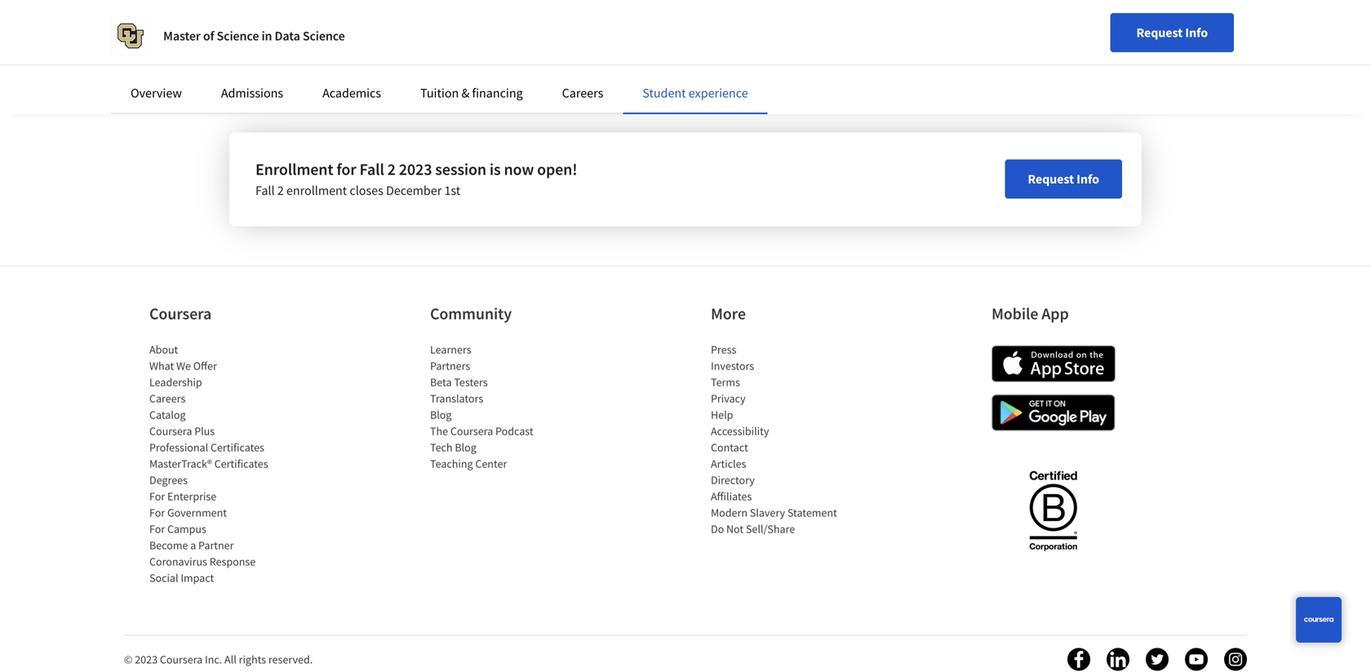 Task type: locate. For each thing, give the bounding box(es) containing it.
0 vertical spatial fall
[[360, 159, 384, 179]]

coronavirus response link
[[149, 555, 256, 569]]

1 vertical spatial 2023
[[135, 653, 158, 667]]

2023 right ©
[[135, 653, 158, 667]]

1 list from the left
[[149, 342, 288, 586]]

0 vertical spatial for
[[149, 489, 165, 504]]

list containing about
[[149, 342, 288, 586]]

certificates
[[211, 440, 264, 455], [214, 457, 268, 471]]

tech
[[430, 440, 453, 455]]

1 vertical spatial careers
[[149, 391, 186, 406]]

academics link
[[323, 85, 381, 101]]

blog
[[430, 408, 452, 422], [455, 440, 477, 455]]

admissions link
[[221, 85, 283, 101]]

fall up closes
[[360, 159, 384, 179]]

response
[[210, 555, 256, 569]]

directory
[[711, 473, 755, 488]]

help
[[711, 408, 734, 422]]

for down the degrees link
[[149, 489, 165, 504]]

blog up "teaching center" 'link'
[[455, 440, 477, 455]]

rights
[[239, 653, 266, 667]]

science left in
[[217, 28, 259, 44]]

0 vertical spatial 2023
[[399, 159, 432, 179]]

careers link up open!
[[562, 85, 604, 101]]

careers link up catalog link
[[149, 391, 186, 406]]

request info button
[[1111, 13, 1235, 52], [1005, 159, 1123, 199]]

student
[[643, 85, 686, 101]]

1 vertical spatial certificates
[[214, 457, 268, 471]]

become
[[149, 538, 188, 553]]

coursera linkedin image
[[1107, 649, 1130, 671]]

coursera
[[149, 304, 212, 324], [149, 424, 192, 439], [451, 424, 493, 439], [160, 653, 203, 667]]

request info button for master of science in data science
[[1111, 13, 1235, 52]]

affiliates
[[711, 489, 752, 504]]

0 horizontal spatial careers
[[149, 391, 186, 406]]

1 vertical spatial for
[[149, 506, 165, 520]]

1 horizontal spatial 2023
[[399, 159, 432, 179]]

2 for from the top
[[149, 506, 165, 520]]

1 science from the left
[[217, 28, 259, 44]]

certificates down professional certificates link
[[214, 457, 268, 471]]

coursera facebook image
[[1068, 649, 1091, 671]]

2 up december
[[388, 159, 396, 179]]

0 vertical spatial request info
[[1137, 24, 1208, 41]]

2023 up december
[[399, 159, 432, 179]]

2 vertical spatial for
[[149, 522, 165, 537]]

0 vertical spatial blog
[[430, 408, 452, 422]]

request info for master of science in data science
[[1137, 24, 1208, 41]]

government
[[167, 506, 227, 520]]

coursera down catalog link
[[149, 424, 192, 439]]

0 horizontal spatial request
[[1028, 171, 1075, 187]]

investors
[[711, 359, 755, 373]]

1 vertical spatial info
[[1077, 171, 1100, 187]]

1 horizontal spatial 2
[[388, 159, 396, 179]]

list containing press
[[711, 342, 850, 537]]

logo of certified b corporation image
[[1020, 462, 1087, 560]]

list for more
[[711, 342, 850, 537]]

the
[[430, 424, 448, 439]]

2 list from the left
[[430, 342, 569, 472]]

certificates up mastertrack® certificates link
[[211, 440, 264, 455]]

for up become
[[149, 522, 165, 537]]

0 horizontal spatial fall
[[256, 182, 275, 199]]

request info for fall 2 enrollment closes december 1st
[[1028, 171, 1100, 187]]

about
[[149, 342, 178, 357]]

december
[[386, 182, 442, 199]]

master
[[163, 28, 201, 44]]

mastertrack®
[[149, 457, 212, 471]]

0 vertical spatial 2
[[388, 159, 396, 179]]

science right data
[[303, 28, 345, 44]]

careers up catalog link
[[149, 391, 186, 406]]

0 vertical spatial info
[[1186, 24, 1208, 41]]

2023
[[399, 159, 432, 179], [135, 653, 158, 667]]

list containing learners
[[430, 342, 569, 472]]

press link
[[711, 342, 737, 357]]

enrollment
[[287, 182, 347, 199]]

&
[[462, 85, 470, 101]]

articles link
[[711, 457, 747, 471]]

investors link
[[711, 359, 755, 373]]

1 for from the top
[[149, 489, 165, 504]]

blog up the the
[[430, 408, 452, 422]]

student experience
[[643, 85, 748, 101]]

3 for from the top
[[149, 522, 165, 537]]

request info
[[1137, 24, 1208, 41], [1028, 171, 1100, 187]]

beta testers link
[[430, 375, 488, 390]]

2 horizontal spatial list
[[711, 342, 850, 537]]

slavery
[[750, 506, 786, 520]]

1 horizontal spatial science
[[303, 28, 345, 44]]

0 horizontal spatial careers link
[[149, 391, 186, 406]]

1 horizontal spatial info
[[1186, 24, 1208, 41]]

0 horizontal spatial 2
[[277, 182, 284, 199]]

1 vertical spatial blog
[[455, 440, 477, 455]]

all
[[225, 653, 237, 667]]

partner
[[198, 538, 234, 553]]

overview
[[131, 85, 182, 101]]

coursera up tech blog link
[[451, 424, 493, 439]]

center
[[475, 457, 507, 471]]

tuition
[[421, 85, 459, 101]]

1 horizontal spatial list
[[430, 342, 569, 472]]

request
[[1137, 24, 1183, 41], [1028, 171, 1075, 187]]

list
[[149, 342, 288, 586], [430, 342, 569, 472], [711, 342, 850, 537]]

0 horizontal spatial 2023
[[135, 653, 158, 667]]

admissions
[[221, 85, 283, 101]]

modern slavery statement link
[[711, 506, 837, 520]]

terms
[[711, 375, 740, 390]]

0 vertical spatial request
[[1137, 24, 1183, 41]]

0 vertical spatial request info button
[[1111, 13, 1235, 52]]

2 science from the left
[[303, 28, 345, 44]]

careers up open!
[[562, 85, 604, 101]]

1 vertical spatial request
[[1028, 171, 1075, 187]]

translators
[[430, 391, 484, 406]]

campus
[[167, 522, 206, 537]]

do
[[711, 522, 724, 537]]

2 down enrollment
[[277, 182, 284, 199]]

0 horizontal spatial list
[[149, 342, 288, 586]]

0 horizontal spatial blog
[[430, 408, 452, 422]]

1 horizontal spatial careers
[[562, 85, 604, 101]]

2
[[388, 159, 396, 179], [277, 182, 284, 199]]

plus
[[194, 424, 215, 439]]

fall down enrollment
[[256, 182, 275, 199]]

careers
[[562, 85, 604, 101], [149, 391, 186, 406]]

0 horizontal spatial request info
[[1028, 171, 1100, 187]]

1 vertical spatial request info button
[[1005, 159, 1123, 199]]

0 vertical spatial careers link
[[562, 85, 604, 101]]

0 horizontal spatial science
[[217, 28, 259, 44]]

0 horizontal spatial info
[[1077, 171, 1100, 187]]

is
[[490, 159, 501, 179]]

1 horizontal spatial request info
[[1137, 24, 1208, 41]]

3 list from the left
[[711, 342, 850, 537]]

beta
[[430, 375, 452, 390]]

for up for campus link
[[149, 506, 165, 520]]

1 horizontal spatial blog
[[455, 440, 477, 455]]

a
[[190, 538, 196, 553]]

coursera inside about what we offer leadership careers catalog coursera plus professional certificates mastertrack® certificates degrees for enterprise for government for campus become a partner coronavirus response social impact
[[149, 424, 192, 439]]

1 vertical spatial request info
[[1028, 171, 1100, 187]]

for government link
[[149, 506, 227, 520]]

catalog
[[149, 408, 186, 422]]

list for coursera
[[149, 342, 288, 586]]

1 horizontal spatial request
[[1137, 24, 1183, 41]]



Task type: vqa. For each thing, say whether or not it's contained in the screenshot.
the bottom Careers
yes



Task type: describe. For each thing, give the bounding box(es) containing it.
0 vertical spatial careers
[[562, 85, 604, 101]]

professional
[[149, 440, 208, 455]]

privacy
[[711, 391, 746, 406]]

info for master of science in data science
[[1186, 24, 1208, 41]]

what
[[149, 359, 174, 373]]

inc.
[[205, 653, 222, 667]]

coursera inside the learners partners beta testers translators blog the coursera podcast tech blog teaching center
[[451, 424, 493, 439]]

enterprise
[[167, 489, 217, 504]]

the coursera podcast link
[[430, 424, 534, 439]]

contact link
[[711, 440, 748, 455]]

offer
[[193, 359, 217, 373]]

modern
[[711, 506, 748, 520]]

impact
[[181, 571, 214, 586]]

become a partner link
[[149, 538, 234, 553]]

coursera twitter image
[[1146, 649, 1169, 671]]

statement
[[788, 506, 837, 520]]

tech blog link
[[430, 440, 477, 455]]

in
[[262, 28, 272, 44]]

request info button for fall 2 enrollment closes december 1st
[[1005, 159, 1123, 199]]

1 vertical spatial 2
[[277, 182, 284, 199]]

press investors terms privacy help accessibility contact articles directory affiliates modern slavery statement do not sell/share
[[711, 342, 837, 537]]

coursera up "about"
[[149, 304, 212, 324]]

learners link
[[430, 342, 472, 357]]

partners
[[430, 359, 470, 373]]

master of science in data science
[[163, 28, 345, 44]]

get it on google play image
[[992, 395, 1116, 431]]

enrollment
[[256, 159, 334, 179]]

contact
[[711, 440, 748, 455]]

app
[[1042, 304, 1069, 324]]

closes
[[350, 182, 384, 199]]

coursera youtube image
[[1186, 649, 1208, 671]]

for campus link
[[149, 522, 206, 537]]

not
[[727, 522, 744, 537]]

1 horizontal spatial fall
[[360, 159, 384, 179]]

sell/share
[[746, 522, 795, 537]]

affiliates link
[[711, 489, 752, 504]]

of
[[203, 28, 214, 44]]

professional certificates link
[[149, 440, 264, 455]]

request for master of science in data science
[[1137, 24, 1183, 41]]

articles
[[711, 457, 747, 471]]

mastertrack® certificates link
[[149, 457, 268, 471]]

list for community
[[430, 342, 569, 472]]

we
[[176, 359, 191, 373]]

press
[[711, 342, 737, 357]]

tuition & financing link
[[421, 85, 523, 101]]

leadership
[[149, 375, 202, 390]]

© 2023 coursera inc. all rights reserved.
[[124, 653, 313, 667]]

partners link
[[430, 359, 470, 373]]

download on the app store image
[[992, 346, 1116, 382]]

help link
[[711, 408, 734, 422]]

1 horizontal spatial careers link
[[562, 85, 604, 101]]

open!
[[537, 159, 578, 179]]

testers
[[454, 375, 488, 390]]

social
[[149, 571, 178, 586]]

coursera plus link
[[149, 424, 215, 439]]

0 vertical spatial certificates
[[211, 440, 264, 455]]

1 vertical spatial fall
[[256, 182, 275, 199]]

now
[[504, 159, 534, 179]]

degrees
[[149, 473, 188, 488]]

directory link
[[711, 473, 755, 488]]

info for fall 2 enrollment closes december 1st
[[1077, 171, 1100, 187]]

for
[[337, 159, 357, 179]]

privacy link
[[711, 391, 746, 406]]

request for fall 2 enrollment closes december 1st
[[1028, 171, 1075, 187]]

accessibility link
[[711, 424, 769, 439]]

translators link
[[430, 391, 484, 406]]

overview link
[[131, 85, 182, 101]]

data
[[275, 28, 300, 44]]

careers inside about what we offer leadership careers catalog coursera plus professional certificates mastertrack® certificates degrees for enterprise for government for campus become a partner coronavirus response social impact
[[149, 391, 186, 406]]

tuition & financing
[[421, 85, 523, 101]]

teaching
[[430, 457, 473, 471]]

about link
[[149, 342, 178, 357]]

leadership link
[[149, 375, 202, 390]]

1 vertical spatial careers link
[[149, 391, 186, 406]]

1st
[[445, 182, 461, 199]]

catalog link
[[149, 408, 186, 422]]

learners partners beta testers translators blog the coursera podcast tech blog teaching center
[[430, 342, 534, 471]]

university of colorado boulder logo image
[[111, 16, 150, 56]]

financing
[[472, 85, 523, 101]]

student experience link
[[643, 85, 748, 101]]

teaching center link
[[430, 457, 507, 471]]

mobile app
[[992, 304, 1069, 324]]

academics
[[323, 85, 381, 101]]

coursera left inc.
[[160, 653, 203, 667]]

social impact link
[[149, 571, 214, 586]]

terms link
[[711, 375, 740, 390]]

coursera instagram image
[[1225, 649, 1248, 671]]

reserved.
[[268, 653, 313, 667]]

what we offer link
[[149, 359, 217, 373]]

about what we offer leadership careers catalog coursera plus professional certificates mastertrack® certificates degrees for enterprise for government for campus become a partner coronavirus response social impact
[[149, 342, 268, 586]]

2023 inside enrollment for fall 2 2023 session is now open! fall 2 enrollment closes december 1st
[[399, 159, 432, 179]]

mobile
[[992, 304, 1039, 324]]

experience
[[689, 85, 748, 101]]

blog link
[[430, 408, 452, 422]]

do not sell/share link
[[711, 522, 795, 537]]

learners
[[430, 342, 472, 357]]



